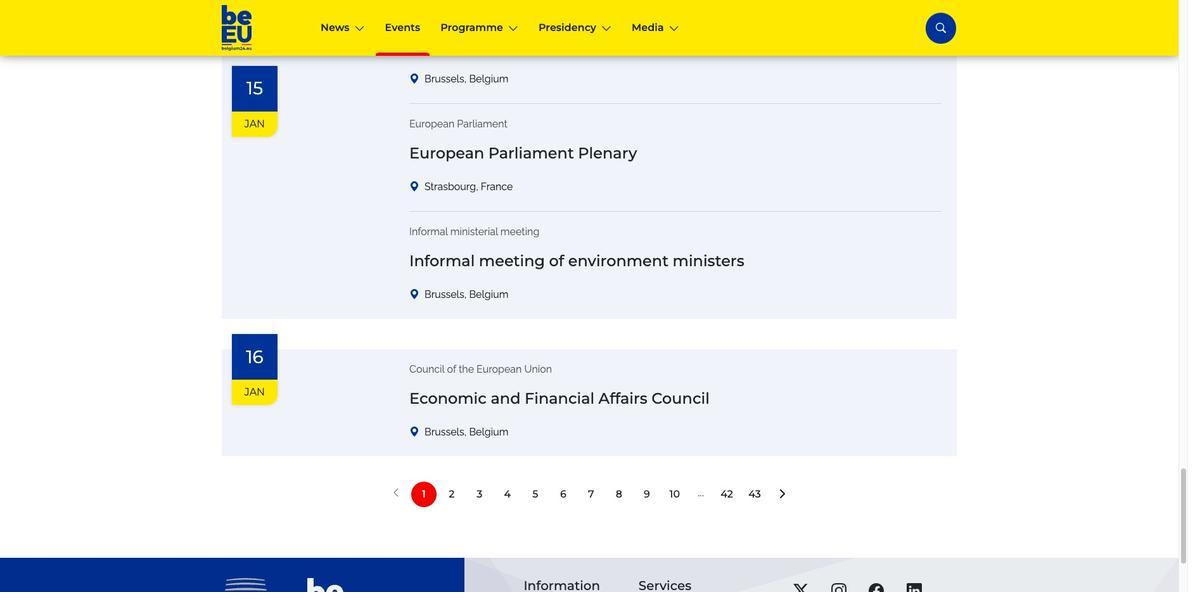 Task type: locate. For each thing, give the bounding box(es) containing it.
1 vertical spatial jan
[[245, 386, 265, 398]]

1 vertical spatial european
[[410, 144, 485, 163]]

1 vertical spatial geo alt fill image
[[410, 286, 420, 304]]

brussels, belgium for economic and financial affairs council
[[425, 426, 509, 438]]

2 informal from the top
[[410, 252, 475, 270]]

2 brussels, belgium from the top
[[425, 288, 509, 300]]

2
[[449, 488, 455, 500]]

ministers
[[673, 252, 745, 270]]

...
[[698, 487, 704, 499]]

None search field
[[926, 12, 1189, 43]]

6 link
[[551, 482, 576, 507]]

facebook image
[[869, 583, 885, 592]]

1 jan from the top
[[245, 118, 265, 130]]

strasbourg, france
[[425, 181, 513, 193]]

ministerial
[[451, 226, 498, 238]]

union
[[525, 363, 552, 375]]

1 vertical spatial meeting
[[479, 252, 545, 270]]

jan down 16
[[245, 386, 265, 398]]

3 geo alt fill image from the top
[[410, 423, 420, 441]]

european up the and
[[477, 363, 522, 375]]

0 vertical spatial belgium
[[469, 73, 509, 85]]

parliament
[[457, 118, 508, 130], [489, 144, 574, 163]]

brussels, belgium up european parliament on the left of page
[[425, 73, 509, 85]]

3 brussels, belgium from the top
[[425, 426, 509, 438]]

council right affairs
[[652, 389, 710, 408]]

1 brussels, from the top
[[425, 73, 467, 85]]

1 informal from the top
[[410, 226, 448, 238]]

eurogroup
[[410, 11, 459, 23], [410, 37, 493, 55]]

programme button
[[431, 0, 529, 56]]

0 vertical spatial geo alt fill image
[[410, 178, 420, 196]]

0 vertical spatial jan
[[245, 118, 265, 130]]

1 vertical spatial council
[[652, 389, 710, 408]]

european down european parliament on the left of page
[[410, 144, 485, 163]]

return to the belgium presidency's homepage image
[[222, 5, 295, 51]]

42
[[721, 488, 733, 500]]

3 belgium from the top
[[469, 426, 509, 438]]

council
[[410, 363, 445, 375], [652, 389, 710, 408]]

jan down 15
[[245, 118, 265, 130]]

parliament up european parliament plenary
[[457, 118, 508, 130]]

0 vertical spatial eurogroup
[[410, 11, 459, 23]]

3
[[477, 488, 483, 500]]

4 link
[[495, 482, 520, 507]]

0 horizontal spatial of
[[447, 363, 456, 375]]

news
[[321, 22, 350, 34]]

7 link
[[579, 482, 604, 507]]

european parliament
[[410, 118, 508, 130]]

programme
[[441, 22, 503, 34]]

geo alt fill image
[[410, 71, 420, 88]]

2 brussels, from the top
[[425, 288, 467, 300]]

meeting right the ministerial on the top left
[[501, 226, 540, 238]]

brussels, belgium
[[425, 73, 509, 85], [425, 288, 509, 300], [425, 426, 509, 438]]

1 geo alt fill image from the top
[[410, 178, 420, 196]]

9 link
[[634, 482, 660, 507]]

1 vertical spatial belgium
[[469, 288, 509, 300]]

belgium for informal meeting of environment ministers
[[469, 288, 509, 300]]

2 geo alt fill image from the top
[[410, 286, 420, 304]]

3 brussels, from the top
[[425, 426, 467, 438]]

brussels, belgium for informal meeting of environment ministers
[[425, 288, 509, 300]]

events
[[385, 22, 420, 34]]

0 vertical spatial european
[[410, 118, 455, 130]]

belgium
[[469, 73, 509, 85], [469, 288, 509, 300], [469, 426, 509, 438]]

jan for 15
[[245, 118, 265, 130]]

of left environment
[[549, 252, 564, 270]]

2 jan from the top
[[245, 386, 265, 398]]

0 horizontal spatial council
[[410, 363, 445, 375]]

economic and financial affairs council link
[[410, 389, 942, 408]]

1 vertical spatial parliament
[[489, 144, 574, 163]]

1
[[422, 488, 426, 500]]

10
[[670, 488, 680, 500]]

brussels, belgium down economic
[[425, 426, 509, 438]]

9
[[644, 488, 650, 500]]

of
[[549, 252, 564, 270], [447, 363, 456, 375]]

0 vertical spatial meeting
[[501, 226, 540, 238]]

2 vertical spatial belgium
[[469, 426, 509, 438]]

council up economic
[[410, 363, 445, 375]]

geo alt fill image for european parliament plenary
[[410, 178, 420, 196]]

meeting down the informal ministerial meeting
[[479, 252, 545, 270]]

1 vertical spatial brussels,
[[425, 288, 467, 300]]

eurogroup link
[[410, 37, 942, 55]]

informal ministerial meeting
[[410, 226, 540, 238]]

0 vertical spatial brussels,
[[425, 73, 467, 85]]

1 horizontal spatial of
[[549, 252, 564, 270]]

european
[[410, 118, 455, 130], [410, 144, 485, 163], [477, 363, 522, 375]]

council of the european union
[[410, 363, 552, 375]]

parliament up france
[[489, 144, 574, 163]]

european inside european parliament plenary link
[[410, 144, 485, 163]]

european parliament plenary link
[[410, 144, 942, 163]]

brussels,
[[425, 73, 467, 85], [425, 288, 467, 300], [425, 426, 467, 438]]

1 vertical spatial eurogroup
[[410, 37, 493, 55]]

1 belgium from the top
[[469, 73, 509, 85]]

brussels, belgium for eurogroup
[[425, 73, 509, 85]]

geo alt fill image for economic and financial affairs council
[[410, 423, 420, 441]]

15
[[247, 78, 263, 99]]

1 vertical spatial informal
[[410, 252, 475, 270]]

0 vertical spatial informal
[[410, 226, 448, 238]]

brussels, for eurogroup
[[425, 73, 467, 85]]

informal left the ministerial on the top left
[[410, 226, 448, 238]]

of left "the"
[[447, 363, 456, 375]]

events link
[[375, 0, 431, 56]]

2 vertical spatial brussels,
[[425, 426, 467, 438]]

jan
[[245, 118, 265, 130], [245, 386, 265, 398]]

media
[[632, 22, 664, 34]]

european down geo alt fill icon
[[410, 118, 455, 130]]

economic
[[410, 389, 487, 408]]

2 belgium from the top
[[469, 288, 509, 300]]

2 vertical spatial european
[[477, 363, 522, 375]]

1 brussels, belgium from the top
[[425, 73, 509, 85]]

0 vertical spatial brussels, belgium
[[425, 73, 509, 85]]

media button
[[622, 0, 689, 56]]

geo alt fill image
[[410, 178, 420, 196], [410, 286, 420, 304], [410, 423, 420, 441]]

0 vertical spatial council
[[410, 363, 445, 375]]

1 vertical spatial brussels, belgium
[[425, 288, 509, 300]]

informal for informal meeting of environment ministers
[[410, 252, 475, 270]]

informal down the ministerial on the top left
[[410, 252, 475, 270]]

4
[[504, 488, 511, 500]]

0 vertical spatial parliament
[[457, 118, 508, 130]]

brussels, belgium down the ministerial on the top left
[[425, 288, 509, 300]]

european parliament plenary
[[410, 144, 637, 163]]

instagram image
[[831, 583, 847, 592]]

brussels, for economic and financial affairs council
[[425, 426, 467, 438]]

informal
[[410, 226, 448, 238], [410, 252, 475, 270]]

meeting
[[501, 226, 540, 238], [479, 252, 545, 270]]

8
[[616, 488, 623, 500]]

1 horizontal spatial council
[[652, 389, 710, 408]]

2 vertical spatial geo alt fill image
[[410, 423, 420, 441]]

2 vertical spatial brussels, belgium
[[425, 426, 509, 438]]



Task type: describe. For each thing, give the bounding box(es) containing it.
Search the website text field
[[957, 15, 1189, 41]]

plenary
[[578, 144, 637, 163]]

twitter x image
[[794, 583, 809, 592]]

environment
[[568, 252, 669, 270]]

belgium for economic and financial affairs council
[[469, 426, 509, 438]]

parliament for european parliament plenary
[[489, 144, 574, 163]]

1 eurogroup from the top
[[410, 11, 459, 23]]

chevron right image
[[778, 487, 788, 502]]

0 vertical spatial of
[[549, 252, 564, 270]]

affairs
[[599, 389, 648, 408]]

news button
[[311, 0, 375, 56]]

1 vertical spatial of
[[447, 363, 456, 375]]

43
[[749, 488, 761, 500]]

parliament for european parliament
[[457, 118, 508, 130]]

homepage image
[[307, 578, 344, 592]]

european for european parliament
[[410, 118, 455, 130]]

6
[[560, 488, 567, 500]]

5
[[533, 488, 539, 500]]

8 link
[[607, 482, 632, 507]]

2 link
[[439, 482, 465, 507]]

informal meeting of environment ministers
[[410, 252, 745, 270]]

france
[[481, 181, 513, 193]]

informal meeting of environment ministers link
[[410, 252, 942, 271]]

strasbourg,
[[425, 181, 478, 193]]

financial
[[525, 389, 595, 408]]

2 eurogroup from the top
[[410, 37, 493, 55]]

council of the eu image
[[222, 578, 287, 592]]

7
[[588, 488, 594, 500]]

economic and financial affairs council
[[410, 389, 710, 408]]

presidency button
[[529, 0, 622, 56]]

the
[[459, 363, 474, 375]]

3 link
[[467, 482, 492, 507]]

43 link
[[742, 482, 768, 507]]

belgium for eurogroup
[[469, 73, 509, 85]]

42 link
[[714, 482, 740, 507]]

jan for 16
[[245, 386, 265, 398]]

16
[[246, 346, 263, 367]]

european for european parliament plenary
[[410, 144, 485, 163]]

geo alt fill image for informal meeting of environment ministers
[[410, 286, 420, 304]]

5 link
[[523, 482, 548, 507]]

and
[[491, 389, 521, 408]]

presidency
[[539, 22, 597, 34]]

10 link
[[662, 482, 688, 507]]

chevron left image
[[391, 487, 401, 499]]

brussels, for informal meeting of environment ministers
[[425, 288, 467, 300]]

linkedin image
[[907, 583, 922, 592]]

informal for informal ministerial meeting
[[410, 226, 448, 238]]



Task type: vqa. For each thing, say whether or not it's contained in the screenshot.
topmost Jan
yes



